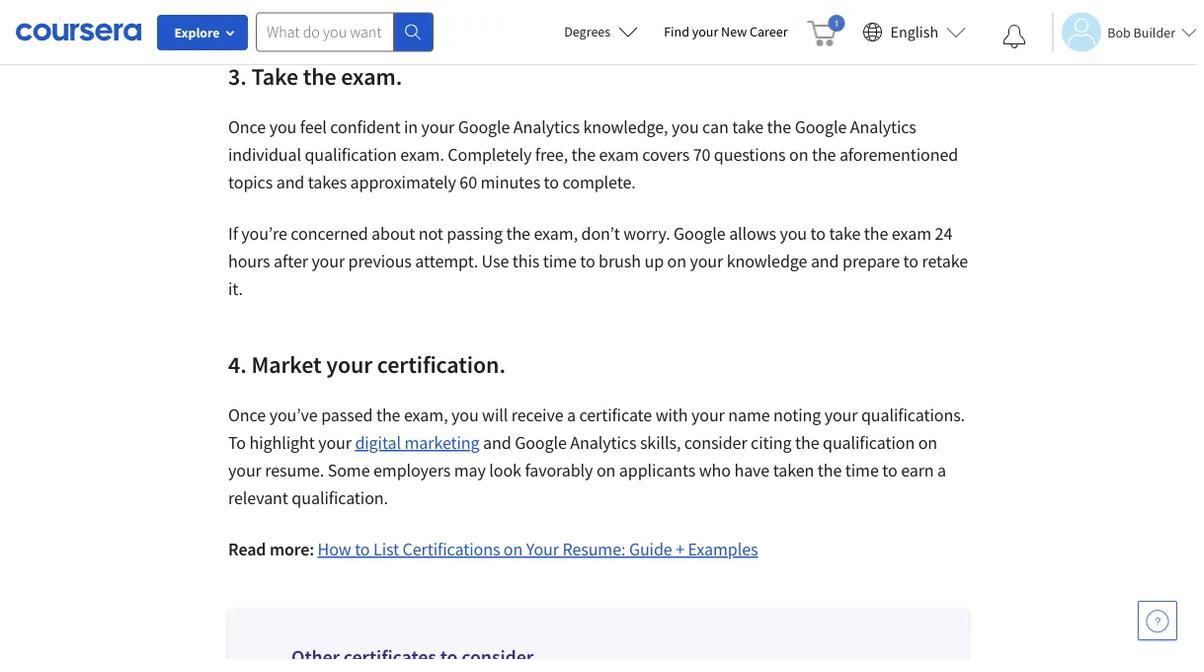 Task type: vqa. For each thing, say whether or not it's contained in the screenshot.
top and
yes



Task type: locate. For each thing, give the bounding box(es) containing it.
0 vertical spatial qualification
[[305, 144, 397, 166]]

shopping cart: 1 item image
[[808, 15, 845, 46]]

look
[[489, 460, 522, 482]]

covers
[[642, 144, 690, 166]]

if you're concerned about not passing the exam, don't worry. google allows you to take the exam 24 hours after your previous attempt. use this time to brush up on your knowledge and prepare to retake it.
[[228, 223, 968, 300]]

your right find
[[692, 23, 719, 41]]

you've
[[269, 405, 318, 427]]

builder
[[1134, 23, 1176, 41]]

degrees button
[[549, 10, 654, 53]]

prepare
[[843, 250, 900, 273]]

to right allows
[[811, 223, 826, 245]]

0 horizontal spatial exam,
[[404, 405, 448, 427]]

exam.
[[341, 61, 402, 91], [400, 144, 444, 166]]

google up aforementioned
[[795, 116, 847, 138]]

retake
[[922, 250, 968, 273]]

the right 'taken'
[[818, 460, 842, 482]]

your right up
[[690, 250, 723, 273]]

1 horizontal spatial and
[[483, 432, 511, 454]]

time left earn
[[846, 460, 879, 482]]

take
[[732, 116, 764, 138], [829, 223, 861, 245]]

your down to
[[228, 460, 262, 482]]

degrees
[[564, 23, 611, 41]]

the up the digital
[[376, 405, 401, 427]]

your right in
[[421, 116, 455, 138]]

3.
[[228, 61, 247, 91]]

digital
[[355, 432, 401, 454]]

to
[[544, 171, 559, 194], [811, 223, 826, 245], [580, 250, 595, 273], [904, 250, 919, 273], [883, 460, 898, 482], [355, 539, 370, 561]]

1 vertical spatial exam
[[892, 223, 932, 245]]

+
[[676, 539, 685, 561]]

0 horizontal spatial time
[[543, 250, 577, 273]]

analytics
[[514, 116, 580, 138], [850, 116, 917, 138], [570, 432, 637, 454]]

noting
[[774, 405, 821, 427]]

once for once you feel confident in your google analytics knowledge, you can take the google analytics individual qualification exam. completely free, the exam covers 70 questions on the aforementioned topics and takes approximately 60 minutes to complete.
[[228, 116, 266, 138]]

digital marketing
[[355, 432, 480, 454]]

and left prepare
[[811, 250, 839, 273]]

certificate
[[579, 405, 652, 427]]

the down noting
[[795, 432, 820, 454]]

0 horizontal spatial a
[[567, 405, 576, 427]]

1 vertical spatial and
[[811, 250, 839, 273]]

1 horizontal spatial qualification
[[823, 432, 915, 454]]

you left will
[[452, 405, 479, 427]]

to left retake
[[904, 250, 919, 273]]

on left your
[[504, 539, 523, 561]]

0 vertical spatial once
[[228, 116, 266, 138]]

the
[[303, 61, 337, 91], [767, 116, 792, 138], [572, 144, 596, 166], [812, 144, 836, 166], [506, 223, 530, 245], [864, 223, 889, 245], [376, 405, 401, 427], [795, 432, 820, 454], [818, 460, 842, 482]]

0 horizontal spatial and
[[276, 171, 305, 194]]

exam,
[[534, 223, 578, 245], [404, 405, 448, 427]]

the right questions
[[812, 144, 836, 166]]

once up to
[[228, 405, 266, 427]]

exam left 24
[[892, 223, 932, 245]]

digital marketing link
[[355, 432, 480, 454]]

once for once you've passed the exam, you will receive a certificate with your name noting your qualifications. to highlight your
[[228, 405, 266, 427]]

free,
[[535, 144, 568, 166]]

google
[[458, 116, 510, 138], [795, 116, 847, 138], [674, 223, 726, 245], [515, 432, 567, 454]]

1 vertical spatial exam,
[[404, 405, 448, 427]]

on right up
[[667, 250, 687, 273]]

you
[[269, 116, 297, 138], [672, 116, 699, 138], [780, 223, 807, 245], [452, 405, 479, 427]]

qualification.
[[292, 488, 388, 510]]

on down once you've passed the exam, you will receive a certificate with your name noting your qualifications. to highlight your
[[597, 460, 616, 482]]

exam inside if you're concerned about not passing the exam, don't worry. google allows you to take the exam 24 hours after your previous attempt. use this time to brush up on your knowledge and prepare to retake it.
[[892, 223, 932, 245]]

your right noting
[[825, 405, 858, 427]]

bob builder
[[1108, 23, 1176, 41]]

1 vertical spatial time
[[846, 460, 879, 482]]

concerned
[[291, 223, 368, 245]]

a inside "and google analytics skills, consider citing the qualification on your resume. some employers may look favorably on applicants who have taken the time to earn a relevant qualification."
[[938, 460, 947, 482]]

google inside if you're concerned about not passing the exam, don't worry. google allows you to take the exam 24 hours after your previous attempt. use this time to brush up on your knowledge and prepare to retake it.
[[674, 223, 726, 245]]

None search field
[[256, 12, 434, 52]]

0 vertical spatial a
[[567, 405, 576, 427]]

a
[[567, 405, 576, 427], [938, 460, 947, 482]]

approximately
[[350, 171, 456, 194]]

bob
[[1108, 23, 1131, 41]]

resume.
[[265, 460, 324, 482]]

help center image
[[1146, 610, 1170, 633]]

time inside if you're concerned about not passing the exam, don't worry. google allows you to take the exam 24 hours after your previous attempt. use this time to brush up on your knowledge and prepare to retake it.
[[543, 250, 577, 273]]

certification.
[[377, 350, 506, 379]]

to down free,
[[544, 171, 559, 194]]

up
[[645, 250, 664, 273]]

1 horizontal spatial take
[[829, 223, 861, 245]]

2 horizontal spatial and
[[811, 250, 839, 273]]

exam. inside once you feel confident in your google analytics knowledge, you can take the google analytics individual qualification exam. completely free, the exam covers 70 questions on the aforementioned topics and takes approximately 60 minutes to complete.
[[400, 144, 444, 166]]

time right this
[[543, 250, 577, 273]]

you up the knowledge
[[780, 223, 807, 245]]

more:
[[270, 539, 314, 561]]

qualification down confident at left top
[[305, 144, 397, 166]]

time
[[543, 250, 577, 273], [846, 460, 879, 482]]

with
[[656, 405, 688, 427]]

1 vertical spatial once
[[228, 405, 266, 427]]

completely
[[448, 144, 532, 166]]

skills,
[[640, 432, 681, 454]]

your
[[692, 23, 719, 41], [421, 116, 455, 138], [312, 250, 345, 273], [690, 250, 723, 273], [326, 350, 373, 379], [692, 405, 725, 427], [825, 405, 858, 427], [318, 432, 352, 454], [228, 460, 262, 482]]

1 vertical spatial exam.
[[400, 144, 444, 166]]

1 once from the top
[[228, 116, 266, 138]]

guide
[[629, 539, 672, 561]]

to down don't
[[580, 250, 595, 273]]

0 vertical spatial exam,
[[534, 223, 578, 245]]

your inside find your new career link
[[692, 23, 719, 41]]

once inside once you feel confident in your google analytics knowledge, you can take the google analytics individual qualification exam. completely free, the exam covers 70 questions on the aforementioned topics and takes approximately 60 minutes to complete.
[[228, 116, 266, 138]]

0 vertical spatial take
[[732, 116, 764, 138]]

0 vertical spatial exam
[[599, 144, 639, 166]]

qualification inside "and google analytics skills, consider citing the qualification on your resume. some employers may look favorably on applicants who have taken the time to earn a relevant qualification."
[[823, 432, 915, 454]]

allows
[[729, 223, 777, 245]]

once up individual
[[228, 116, 266, 138]]

your down concerned
[[312, 250, 345, 273]]

english
[[891, 22, 939, 42]]

exam, inside once you've passed the exam, you will receive a certificate with your name noting your qualifications. to highlight your
[[404, 405, 448, 427]]

exam down knowledge,
[[599, 144, 639, 166]]

passed
[[321, 405, 373, 427]]

google right worry.
[[674, 223, 726, 245]]

0 horizontal spatial qualification
[[305, 144, 397, 166]]

2 vertical spatial and
[[483, 432, 511, 454]]

on up earn
[[919, 432, 938, 454]]

take
[[251, 61, 298, 91]]

1 vertical spatial take
[[829, 223, 861, 245]]

analytics down certificate
[[570, 432, 637, 454]]

take up questions
[[732, 116, 764, 138]]

english button
[[855, 0, 974, 64]]

1 vertical spatial qualification
[[823, 432, 915, 454]]

on
[[789, 144, 809, 166], [667, 250, 687, 273], [919, 432, 938, 454], [597, 460, 616, 482], [504, 539, 523, 561]]

once you've passed the exam, you will receive a certificate with your name noting your qualifications. to highlight your
[[228, 405, 965, 454]]

the down what do you want to learn? text box
[[303, 61, 337, 91]]

attempt.
[[415, 250, 478, 273]]

2 once from the top
[[228, 405, 266, 427]]

4. market your certification.
[[228, 350, 506, 379]]

to inside once you feel confident in your google analytics knowledge, you can take the google analytics individual qualification exam. completely free, the exam covers 70 questions on the aforementioned topics and takes approximately 60 minutes to complete.
[[544, 171, 559, 194]]

on inside if you're concerned about not passing the exam, don't worry. google allows you to take the exam 24 hours after your previous attempt. use this time to brush up on your knowledge and prepare to retake it.
[[667, 250, 687, 273]]

0 vertical spatial time
[[543, 250, 577, 273]]

1 vertical spatial a
[[938, 460, 947, 482]]

you left can
[[672, 116, 699, 138]]

career
[[750, 23, 788, 41]]

24
[[935, 223, 953, 245]]

citing
[[751, 432, 792, 454]]

1 horizontal spatial exam,
[[534, 223, 578, 245]]

you inside once you've passed the exam, you will receive a certificate with your name noting your qualifications. to highlight your
[[452, 405, 479, 427]]

exam, up "digital marketing"
[[404, 405, 448, 427]]

a right earn
[[938, 460, 947, 482]]

who
[[699, 460, 731, 482]]

and left takes
[[276, 171, 305, 194]]

examples
[[688, 539, 758, 561]]

exam. down in
[[400, 144, 444, 166]]

to left earn
[[883, 460, 898, 482]]

1 horizontal spatial exam
[[892, 223, 932, 245]]

and inside once you feel confident in your google analytics knowledge, you can take the google analytics individual qualification exam. completely free, the exam covers 70 questions on the aforementioned topics and takes approximately 60 minutes to complete.
[[276, 171, 305, 194]]

1 horizontal spatial a
[[938, 460, 947, 482]]

take up prepare
[[829, 223, 861, 245]]

a right receive
[[567, 405, 576, 427]]

coursera image
[[16, 16, 141, 48]]

receive
[[512, 405, 564, 427]]

70
[[693, 144, 711, 166]]

google down receive
[[515, 432, 567, 454]]

qualification
[[305, 144, 397, 166], [823, 432, 915, 454]]

knowledge
[[727, 250, 808, 273]]

exam, up this
[[534, 223, 578, 245]]

qualification down qualifications.
[[823, 432, 915, 454]]

your down passed
[[318, 432, 352, 454]]

0 horizontal spatial take
[[732, 116, 764, 138]]

questions
[[714, 144, 786, 166]]

on inside once you feel confident in your google analytics knowledge, you can take the google analytics individual qualification exam. completely free, the exam covers 70 questions on the aforementioned topics and takes approximately 60 minutes to complete.
[[789, 144, 809, 166]]

exam. up confident at left top
[[341, 61, 402, 91]]

1 horizontal spatial time
[[846, 460, 879, 482]]

and down will
[[483, 432, 511, 454]]

0 vertical spatial and
[[276, 171, 305, 194]]

topics
[[228, 171, 273, 194]]

0 horizontal spatial exam
[[599, 144, 639, 166]]

on right questions
[[789, 144, 809, 166]]

brush
[[599, 250, 641, 273]]

once inside once you've passed the exam, you will receive a certificate with your name noting your qualifications. to highlight your
[[228, 405, 266, 427]]

new
[[721, 23, 747, 41]]



Task type: describe. For each thing, give the bounding box(es) containing it.
show notifications image
[[1003, 25, 1027, 48]]

4.
[[228, 350, 247, 379]]

exam inside once you feel confident in your google analytics knowledge, you can take the google analytics individual qualification exam. completely free, the exam covers 70 questions on the aforementioned topics and takes approximately 60 minutes to complete.
[[599, 144, 639, 166]]

explore button
[[157, 15, 248, 50]]

your inside "and google analytics skills, consider citing the qualification on your resume. some employers may look favorably on applicants who have taken the time to earn a relevant qualification."
[[228, 460, 262, 482]]

google up completely
[[458, 116, 510, 138]]

complete.
[[563, 171, 636, 194]]

explore
[[174, 24, 220, 41]]

you left feel
[[269, 116, 297, 138]]

time inside "and google analytics skills, consider citing the qualification on your resume. some employers may look favorably on applicants who have taken the time to earn a relevant qualification."
[[846, 460, 879, 482]]

if
[[228, 223, 238, 245]]

list
[[373, 539, 399, 561]]

analytics inside "and google analytics skills, consider citing the qualification on your resume. some employers may look favorably on applicants who have taken the time to earn a relevant qualification."
[[570, 432, 637, 454]]

may
[[454, 460, 486, 482]]

your up consider
[[692, 405, 725, 427]]

your up passed
[[326, 350, 373, 379]]

to
[[228, 432, 246, 454]]

and google analytics skills, consider citing the qualification on your resume. some employers may look favorably on applicants who have taken the time to earn a relevant qualification.
[[228, 432, 947, 510]]

the up questions
[[767, 116, 792, 138]]

worry.
[[624, 223, 670, 245]]

passing
[[447, 223, 503, 245]]

some
[[328, 460, 370, 482]]

resume:
[[563, 539, 626, 561]]

previous
[[348, 250, 412, 273]]

knowledge,
[[583, 116, 668, 138]]

individual
[[228, 144, 301, 166]]

take inside once you feel confident in your google analytics knowledge, you can take the google analytics individual qualification exam. completely free, the exam covers 70 questions on the aforementioned topics and takes approximately 60 minutes to complete.
[[732, 116, 764, 138]]

exam, inside if you're concerned about not passing the exam, don't worry. google allows you to take the exam 24 hours after your previous attempt. use this time to brush up on your knowledge and prepare to retake it.
[[534, 223, 578, 245]]

0 vertical spatial exam.
[[341, 61, 402, 91]]

marketing
[[405, 432, 480, 454]]

you inside if you're concerned about not passing the exam, don't worry. google allows you to take the exam 24 hours after your previous attempt. use this time to brush up on your knowledge and prepare to retake it.
[[780, 223, 807, 245]]

employers
[[373, 460, 451, 482]]

3. take the exam.
[[228, 61, 407, 91]]

once you feel confident in your google analytics knowledge, you can take the google analytics individual qualification exam. completely free, the exam covers 70 questions on the aforementioned topics and takes approximately 60 minutes to complete.
[[228, 116, 958, 194]]

and inside if you're concerned about not passing the exam, don't worry. google allows you to take the exam 24 hours after your previous attempt. use this time to brush up on your knowledge and prepare to retake it.
[[811, 250, 839, 273]]

about
[[372, 223, 415, 245]]

and inside "and google analytics skills, consider citing the qualification on your resume. some employers may look favorably on applicants who have taken the time to earn a relevant qualification."
[[483, 432, 511, 454]]

google inside "and google analytics skills, consider citing the qualification on your resume. some employers may look favorably on applicants who have taken the time to earn a relevant qualification."
[[515, 432, 567, 454]]

after
[[274, 250, 308, 273]]

a inside once you've passed the exam, you will receive a certificate with your name noting your qualifications. to highlight your
[[567, 405, 576, 427]]

confident
[[330, 116, 401, 138]]

60
[[460, 171, 477, 194]]

this
[[513, 250, 540, 273]]

the up prepare
[[864, 223, 889, 245]]

your
[[526, 539, 559, 561]]

certifications
[[403, 539, 500, 561]]

to inside "and google analytics skills, consider citing the qualification on your resume. some employers may look favorably on applicants who have taken the time to earn a relevant qualification."
[[883, 460, 898, 482]]

minutes
[[481, 171, 541, 194]]

taken
[[773, 460, 814, 482]]

qualifications.
[[861, 405, 965, 427]]

the inside once you've passed the exam, you will receive a certificate with your name noting your qualifications. to highlight your
[[376, 405, 401, 427]]

don't
[[581, 223, 620, 245]]

take inside if you're concerned about not passing the exam, don't worry. google allows you to take the exam 24 hours after your previous attempt. use this time to brush up on your knowledge and prepare to retake it.
[[829, 223, 861, 245]]

your inside once you feel confident in your google analytics knowledge, you can take the google analytics individual qualification exam. completely free, the exam covers 70 questions on the aforementioned topics and takes approximately 60 minutes to complete.
[[421, 116, 455, 138]]

not
[[419, 223, 443, 245]]

market
[[251, 350, 322, 379]]

highlight
[[249, 432, 315, 454]]

What do you want to learn? text field
[[256, 12, 394, 52]]

qualification inside once you feel confident in your google analytics knowledge, you can take the google analytics individual qualification exam. completely free, the exam covers 70 questions on the aforementioned topics and takes approximately 60 minutes to complete.
[[305, 144, 397, 166]]

read
[[228, 539, 266, 561]]

in
[[404, 116, 418, 138]]

favorably
[[525, 460, 593, 482]]

find
[[664, 23, 690, 41]]

how to list certifications on your resume: guide + examples link
[[318, 539, 758, 561]]

can
[[703, 116, 729, 138]]

to left list
[[355, 539, 370, 561]]

analytics up aforementioned
[[850, 116, 917, 138]]

analytics up free,
[[514, 116, 580, 138]]

find your new career link
[[654, 20, 798, 44]]

bob builder button
[[1052, 12, 1197, 52]]

read more: how to list certifications on your resume: guide + examples
[[228, 539, 758, 561]]

consider
[[684, 432, 747, 454]]

hours
[[228, 250, 270, 273]]

you're
[[241, 223, 287, 245]]

name
[[728, 405, 770, 427]]

relevant
[[228, 488, 288, 510]]

have
[[735, 460, 770, 482]]

takes
[[308, 171, 347, 194]]

use
[[482, 250, 509, 273]]

the up 'complete.'
[[572, 144, 596, 166]]

applicants
[[619, 460, 696, 482]]

it.
[[228, 278, 243, 300]]

the up this
[[506, 223, 530, 245]]

find your new career
[[664, 23, 788, 41]]

will
[[482, 405, 508, 427]]

earn
[[901, 460, 934, 482]]



